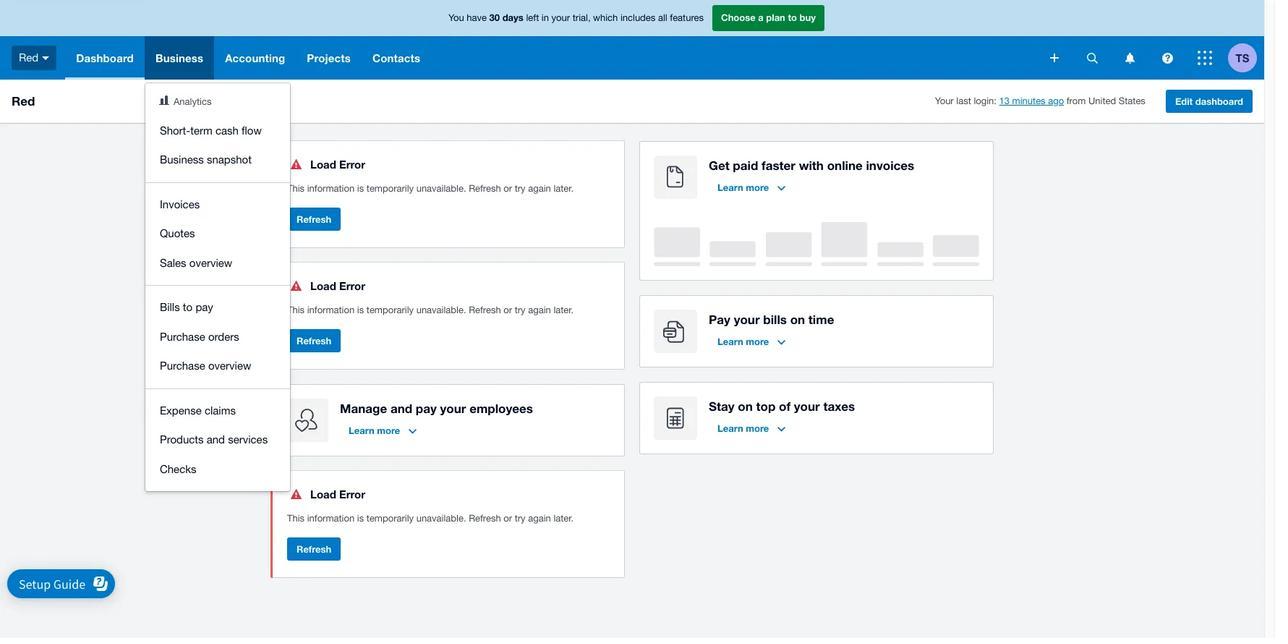 Task type: describe. For each thing, give the bounding box(es) containing it.
dashboard
[[76, 51, 134, 64]]

30
[[490, 12, 500, 23]]

buy
[[800, 12, 816, 23]]

business snapshot link
[[145, 145, 290, 175]]

stay on top of your taxes
[[709, 399, 855, 414]]

invoices
[[866, 158, 915, 173]]

checks link
[[145, 455, 290, 484]]

purchase for purchase orders
[[160, 330, 205, 343]]

load error for load error heading associated with second refresh button from the bottom
[[310, 279, 365, 292]]

days
[[503, 12, 524, 23]]

all
[[658, 12, 668, 23]]

0 horizontal spatial on
[[738, 399, 753, 414]]

ago
[[1049, 96, 1065, 107]]

red button
[[0, 36, 65, 80]]

learn more button for and
[[340, 419, 426, 442]]

your last login: 13 minutes ago from united states
[[935, 96, 1146, 107]]

or for this information is temporarily unavailable. refresh or try again later. document for load error heading associated with second refresh button from the bottom
[[504, 305, 512, 315]]

1 error from the top
[[339, 158, 365, 171]]

information for second refresh button from the bottom
[[307, 305, 355, 315]]

have
[[467, 12, 487, 23]]

learn for manage
[[349, 425, 375, 436]]

1 horizontal spatial to
[[788, 12, 797, 23]]

more for paid
[[746, 182, 769, 193]]

invoices
[[160, 198, 200, 210]]

time
[[809, 312, 835, 327]]

edit dashboard button
[[1166, 90, 1253, 113]]

a
[[759, 12, 764, 23]]

3 svg image from the left
[[1162, 52, 1173, 63]]

bills
[[764, 312, 787, 327]]

2 svg image from the left
[[1126, 52, 1135, 63]]

1 svg image from the left
[[1087, 52, 1098, 63]]

paid
[[733, 158, 759, 173]]

ts button
[[1229, 36, 1265, 80]]

pay for and
[[416, 401, 437, 416]]

3 error from the top
[[339, 488, 365, 501]]

your left employees
[[440, 401, 466, 416]]

products and services link
[[145, 425, 290, 455]]

projects
[[307, 51, 351, 64]]

accounting
[[225, 51, 285, 64]]

load error heading for third refresh button from the top
[[310, 486, 365, 503]]

choose
[[721, 12, 756, 23]]

dashboard
[[1196, 96, 1244, 107]]

with
[[799, 158, 824, 173]]

online
[[828, 158, 863, 173]]

products and services
[[160, 433, 268, 446]]

you have 30 days left in your trial, which includes all features
[[449, 12, 704, 23]]

purchase orders
[[160, 330, 239, 343]]

your right of
[[794, 399, 820, 414]]

invoices preview bar graph image
[[654, 222, 980, 266]]

unavailable. for second refresh button from the bottom
[[417, 305, 466, 315]]

flow
[[242, 124, 262, 136]]

accounting button
[[214, 36, 296, 80]]

is for 1st refresh button from the top of the page's load error heading
[[357, 183, 364, 194]]

3 this from the top
[[287, 513, 305, 524]]

1 try from the top
[[515, 183, 526, 194]]

states
[[1119, 96, 1146, 107]]

unavailable. for third refresh button from the top
[[417, 513, 466, 524]]

united
[[1089, 96, 1117, 107]]

list box containing short-term cash flow
[[145, 83, 290, 491]]

sales
[[160, 257, 186, 269]]

overview for sales overview
[[189, 257, 232, 269]]

includes
[[621, 12, 656, 23]]

2 again from the top
[[528, 305, 551, 315]]

later. for this information is temporarily unavailable. refresh or try again later. document for load error heading associated with second refresh button from the bottom
[[554, 305, 574, 315]]

learn more for and
[[349, 425, 400, 436]]

short-term cash flow
[[160, 124, 262, 136]]

orders
[[208, 330, 239, 343]]

you
[[449, 12, 464, 23]]

contacts
[[373, 51, 421, 64]]

top
[[757, 399, 776, 414]]

your inside you have 30 days left in your trial, which includes all features
[[552, 12, 570, 23]]

contacts button
[[362, 36, 431, 80]]

purchase overview
[[160, 360, 251, 372]]

pay for to
[[196, 301, 213, 313]]

cash
[[216, 124, 239, 136]]

quotes
[[160, 227, 195, 240]]

load for load error heading related to third refresh button from the top
[[310, 488, 336, 501]]

pay your bills on time
[[709, 312, 835, 327]]

2 refresh button from the top
[[287, 329, 341, 352]]

svg image inside red popup button
[[42, 56, 49, 60]]

services
[[228, 433, 268, 446]]

of
[[779, 399, 791, 414]]

more for and
[[377, 425, 400, 436]]

or for this information is temporarily unavailable. refresh or try again later. document for 1st refresh button from the top of the page's load error heading
[[504, 183, 512, 194]]

quotes link
[[145, 219, 290, 249]]

learn more button for your
[[709, 330, 795, 353]]

overview for purchase overview
[[208, 360, 251, 372]]

claims
[[205, 404, 236, 416]]

learn for pay
[[718, 336, 744, 347]]

expense
[[160, 404, 202, 416]]

bills to pay link
[[145, 293, 290, 322]]

temporarily for load error heading related to third refresh button from the top
[[367, 513, 414, 524]]

employees icon image
[[285, 399, 329, 442]]

1 this information is temporarily unavailable. refresh or try again later. from the top
[[287, 183, 574, 194]]

your right pay
[[734, 312, 760, 327]]

13 minutes ago button
[[1000, 96, 1065, 107]]

1 refresh button from the top
[[287, 208, 341, 231]]

sales overview link
[[145, 249, 290, 278]]

learn for stay
[[718, 423, 744, 434]]

business for business
[[156, 51, 203, 64]]

invoices icon image
[[654, 156, 698, 199]]

products
[[160, 433, 204, 446]]

login:
[[974, 96, 997, 107]]

to inside "link"
[[183, 301, 193, 313]]

purchase orders link
[[145, 322, 290, 352]]

13
[[1000, 96, 1010, 107]]

bills icon image
[[654, 310, 698, 353]]

learn more button for paid
[[709, 176, 795, 199]]



Task type: vqa. For each thing, say whether or not it's contained in the screenshot.
'Quotes'
yes



Task type: locate. For each thing, give the bounding box(es) containing it.
load error
[[310, 158, 365, 171], [310, 279, 365, 292], [310, 488, 365, 501]]

learn more button down the 'manage'
[[340, 419, 426, 442]]

2 vertical spatial information
[[307, 513, 355, 524]]

more down the paid
[[746, 182, 769, 193]]

your
[[935, 96, 954, 107]]

svg image up 'ago'
[[1051, 54, 1059, 62]]

get paid faster with online invoices
[[709, 158, 915, 173]]

3 load from the top
[[310, 488, 336, 501]]

more down pay your bills on time at right
[[746, 336, 769, 347]]

pay right the 'manage'
[[416, 401, 437, 416]]

learn more button
[[709, 176, 795, 199], [709, 330, 795, 353], [709, 417, 795, 440], [340, 419, 426, 442]]

0 vertical spatial try
[[515, 183, 526, 194]]

3 is from the top
[[357, 513, 364, 524]]

expense claims link
[[145, 396, 290, 425]]

2 vertical spatial later.
[[554, 513, 574, 524]]

invoices link
[[145, 190, 290, 219]]

1 vertical spatial red
[[12, 93, 35, 109]]

learn more
[[718, 182, 769, 193], [718, 336, 769, 347], [718, 423, 769, 434], [349, 425, 400, 436]]

2 or from the top
[[504, 305, 512, 315]]

bills to pay
[[160, 301, 213, 313]]

this information is temporarily unavailable. refresh or try again later. document for load error heading associated with second refresh button from the bottom
[[287, 294, 611, 318]]

load error for load error heading related to third refresh button from the top
[[310, 488, 365, 501]]

1 vertical spatial is
[[357, 305, 364, 315]]

0 vertical spatial load
[[310, 158, 336, 171]]

business down short-
[[160, 153, 204, 166]]

learn more for on
[[718, 423, 769, 434]]

manage and pay your employees
[[340, 401, 533, 416]]

2 vertical spatial again
[[528, 513, 551, 524]]

1 vertical spatial purchase
[[160, 360, 205, 372]]

3 load error from the top
[[310, 488, 365, 501]]

0 vertical spatial load error
[[310, 158, 365, 171]]

1 vertical spatial unavailable.
[[417, 305, 466, 315]]

3 this information is temporarily unavailable. refresh or try again later. from the top
[[287, 513, 574, 524]]

is
[[357, 183, 364, 194], [357, 305, 364, 315], [357, 513, 364, 524]]

learn more down the paid
[[718, 182, 769, 193]]

0 vertical spatial load error heading
[[310, 156, 365, 173]]

3 later. from the top
[[554, 513, 574, 524]]

1 horizontal spatial svg image
[[1051, 54, 1059, 62]]

2 vertical spatial try
[[515, 513, 526, 524]]

1 vertical spatial this information is temporarily unavailable. refresh or try again later.
[[287, 305, 574, 315]]

1 temporarily from the top
[[367, 183, 414, 194]]

business button
[[145, 36, 214, 80]]

load
[[310, 158, 336, 171], [310, 279, 336, 292], [310, 488, 336, 501]]

pay up purchase orders
[[196, 301, 213, 313]]

2 is from the top
[[357, 305, 364, 315]]

1 again from the top
[[528, 183, 551, 194]]

1 vertical spatial information
[[307, 305, 355, 315]]

term
[[190, 124, 213, 136]]

0 vertical spatial or
[[504, 183, 512, 194]]

0 vertical spatial unavailable.
[[417, 183, 466, 194]]

and for manage
[[391, 401, 413, 416]]

0 vertical spatial this
[[287, 183, 305, 194]]

2 vertical spatial load error
[[310, 488, 365, 501]]

1 vertical spatial refresh button
[[287, 329, 341, 352]]

purchase inside "link"
[[160, 330, 205, 343]]

learn more down pay
[[718, 336, 769, 347]]

and right the 'manage'
[[391, 401, 413, 416]]

0 vertical spatial later.
[[554, 183, 574, 194]]

edit
[[1176, 96, 1193, 107]]

or for load error heading related to third refresh button from the top's this information is temporarily unavailable. refresh or try again later. document
[[504, 513, 512, 524]]

temporarily for 1st refresh button from the top of the page's load error heading
[[367, 183, 414, 194]]

0 vertical spatial and
[[391, 401, 413, 416]]

learn more button down top
[[709, 417, 795, 440]]

2 vertical spatial unavailable.
[[417, 513, 466, 524]]

faster
[[762, 158, 796, 173]]

get
[[709, 158, 730, 173]]

learn down the 'manage'
[[349, 425, 375, 436]]

edit dashboard
[[1176, 96, 1244, 107]]

1 vertical spatial load
[[310, 279, 336, 292]]

purchase
[[160, 330, 205, 343], [160, 360, 205, 372]]

analytics
[[174, 96, 212, 107]]

this information is temporarily unavailable. refresh or try again later. document for load error heading related to third refresh button from the top
[[287, 503, 611, 526]]

red inside popup button
[[19, 51, 39, 63]]

2 temporarily from the top
[[367, 305, 414, 315]]

this information is temporarily unavailable. refresh or try again later. document
[[287, 173, 611, 196], [287, 294, 611, 318], [287, 503, 611, 526]]

2 this information is temporarily unavailable. refresh or try again later. from the top
[[287, 305, 574, 315]]

later. for load error heading related to third refresh button from the top's this information is temporarily unavailable. refresh or try again later. document
[[554, 513, 574, 524]]

2 error from the top
[[339, 279, 365, 292]]

temporarily for load error heading associated with second refresh button from the bottom
[[367, 305, 414, 315]]

3 information from the top
[[307, 513, 355, 524]]

3 this information is temporarily unavailable. refresh or try again later. document from the top
[[287, 503, 611, 526]]

1 horizontal spatial svg image
[[1126, 52, 1135, 63]]

learn
[[718, 182, 744, 193], [718, 336, 744, 347], [718, 423, 744, 434], [349, 425, 375, 436]]

dashboard link
[[65, 36, 145, 80]]

load error heading
[[310, 156, 365, 173], [310, 277, 365, 294], [310, 486, 365, 503]]

overview down quotes link
[[189, 257, 232, 269]]

1 or from the top
[[504, 183, 512, 194]]

taxes icon image
[[654, 397, 698, 440]]

2 information from the top
[[307, 305, 355, 315]]

3 temporarily from the top
[[367, 513, 414, 524]]

3 load error heading from the top
[[310, 486, 365, 503]]

business up header chart image
[[156, 51, 203, 64]]

1 vertical spatial to
[[183, 301, 193, 313]]

business inside "link"
[[160, 153, 204, 166]]

2 load error from the top
[[310, 279, 365, 292]]

svg image left ts in the right top of the page
[[1198, 51, 1213, 65]]

learn more button for on
[[709, 417, 795, 440]]

pay inside "link"
[[196, 301, 213, 313]]

learn more for paid
[[718, 182, 769, 193]]

again
[[528, 183, 551, 194], [528, 305, 551, 315], [528, 513, 551, 524]]

overview
[[189, 257, 232, 269], [208, 360, 251, 372]]

3 or from the top
[[504, 513, 512, 524]]

1 vertical spatial load error
[[310, 279, 365, 292]]

1 this information is temporarily unavailable. refresh or try again later. document from the top
[[287, 173, 611, 196]]

learn down pay
[[718, 336, 744, 347]]

refresh
[[469, 183, 501, 194], [297, 213, 332, 225], [469, 305, 501, 315], [297, 335, 332, 347], [469, 513, 501, 524], [297, 543, 332, 555]]

later. for this information is temporarily unavailable. refresh or try again later. document for 1st refresh button from the top of the page's load error heading
[[554, 183, 574, 194]]

plan
[[767, 12, 786, 23]]

information
[[307, 183, 355, 194], [307, 305, 355, 315], [307, 513, 355, 524]]

employees
[[470, 401, 533, 416]]

2 vertical spatial load
[[310, 488, 336, 501]]

svg image left dashboard link
[[42, 56, 49, 60]]

1 vertical spatial later.
[[554, 305, 574, 315]]

0 vertical spatial business
[[156, 51, 203, 64]]

unavailable. for 1st refresh button from the top of the page
[[417, 183, 466, 194]]

information for third refresh button from the top
[[307, 513, 355, 524]]

2 vertical spatial this information is temporarily unavailable. refresh or try again later. document
[[287, 503, 611, 526]]

0 vertical spatial this information is temporarily unavailable. refresh or try again later. document
[[287, 173, 611, 196]]

which
[[593, 12, 618, 23]]

2 vertical spatial this information is temporarily unavailable. refresh or try again later.
[[287, 513, 574, 524]]

list box
[[145, 83, 290, 491]]

1 vertical spatial or
[[504, 305, 512, 315]]

and for products
[[207, 433, 225, 446]]

minutes
[[1013, 96, 1046, 107]]

learn down get
[[718, 182, 744, 193]]

overview down orders
[[208, 360, 251, 372]]

temporarily
[[367, 183, 414, 194], [367, 305, 414, 315], [367, 513, 414, 524]]

purchase for purchase overview
[[160, 360, 205, 372]]

navigation inside banner
[[65, 36, 1041, 491]]

1 horizontal spatial pay
[[416, 401, 437, 416]]

your right in
[[552, 12, 570, 23]]

more for on
[[746, 423, 769, 434]]

ts
[[1236, 51, 1250, 64]]

group containing short-term cash flow
[[145, 83, 290, 491]]

learn for get
[[718, 182, 744, 193]]

load for load error heading associated with second refresh button from the bottom
[[310, 279, 336, 292]]

0 vertical spatial to
[[788, 12, 797, 23]]

2 purchase from the top
[[160, 360, 205, 372]]

1 later. from the top
[[554, 183, 574, 194]]

expense claims
[[160, 404, 236, 416]]

2 vertical spatial is
[[357, 513, 364, 524]]

and
[[391, 401, 413, 416], [207, 433, 225, 446]]

1 vertical spatial again
[[528, 305, 551, 315]]

2 vertical spatial temporarily
[[367, 513, 414, 524]]

1 vertical spatial this
[[287, 305, 305, 315]]

taxes
[[824, 399, 855, 414]]

in
[[542, 12, 549, 23]]

snapshot
[[207, 153, 252, 166]]

2 vertical spatial error
[[339, 488, 365, 501]]

business snapshot
[[160, 153, 252, 166]]

load error heading for 1st refresh button from the top of the page
[[310, 156, 365, 173]]

load for 1st refresh button from the top of the page's load error heading
[[310, 158, 336, 171]]

this information is temporarily unavailable. refresh or try again later. document for 1st refresh button from the top of the page's load error heading
[[287, 173, 611, 196]]

1 is from the top
[[357, 183, 364, 194]]

learn down stay
[[718, 423, 744, 434]]

pay
[[709, 312, 731, 327]]

3 refresh button from the top
[[287, 538, 341, 561]]

load error heading for second refresh button from the bottom
[[310, 277, 365, 294]]

svg image
[[1198, 51, 1213, 65], [1051, 54, 1059, 62], [42, 56, 49, 60]]

1 horizontal spatial and
[[391, 401, 413, 416]]

load error for 1st refresh button from the top of the page's load error heading
[[310, 158, 365, 171]]

this
[[287, 183, 305, 194], [287, 305, 305, 315], [287, 513, 305, 524]]

from
[[1067, 96, 1086, 107]]

more down the 'manage'
[[377, 425, 400, 436]]

and down expense claims link in the left bottom of the page
[[207, 433, 225, 446]]

0 horizontal spatial svg image
[[42, 56, 49, 60]]

pay
[[196, 301, 213, 313], [416, 401, 437, 416]]

2 vertical spatial this
[[287, 513, 305, 524]]

1 load error heading from the top
[[310, 156, 365, 173]]

1 vertical spatial business
[[160, 153, 204, 166]]

learn more down stay
[[718, 423, 769, 434]]

group
[[145, 83, 290, 491]]

more down top
[[746, 423, 769, 434]]

0 vertical spatial error
[[339, 158, 365, 171]]

to right bills
[[183, 301, 193, 313]]

trial,
[[573, 12, 591, 23]]

0 vertical spatial this information is temporarily unavailable. refresh or try again later.
[[287, 183, 574, 194]]

2 later. from the top
[[554, 305, 574, 315]]

svg image up united
[[1087, 52, 1098, 63]]

1 vertical spatial and
[[207, 433, 225, 446]]

short-term cash flow link
[[145, 116, 290, 145]]

2 this from the top
[[287, 305, 305, 315]]

or
[[504, 183, 512, 194], [504, 305, 512, 315], [504, 513, 512, 524]]

checks
[[160, 463, 196, 475]]

0 horizontal spatial svg image
[[1087, 52, 1098, 63]]

projects button
[[296, 36, 362, 80]]

3 again from the top
[[528, 513, 551, 524]]

manage
[[340, 401, 387, 416]]

navigation
[[65, 36, 1041, 491]]

features
[[670, 12, 704, 23]]

1 information from the top
[[307, 183, 355, 194]]

stay
[[709, 399, 735, 414]]

on right bills
[[791, 312, 805, 327]]

svg image up edit dashboard "button"
[[1162, 52, 1173, 63]]

svg image up the states
[[1126, 52, 1135, 63]]

1 vertical spatial error
[[339, 279, 365, 292]]

0 vertical spatial overview
[[189, 257, 232, 269]]

to
[[788, 12, 797, 23], [183, 301, 193, 313]]

header chart image
[[159, 96, 169, 105]]

0 vertical spatial refresh button
[[287, 208, 341, 231]]

1 unavailable. from the top
[[417, 183, 466, 194]]

0 horizontal spatial and
[[207, 433, 225, 446]]

business for business snapshot
[[160, 153, 204, 166]]

unavailable.
[[417, 183, 466, 194], [417, 305, 466, 315], [417, 513, 466, 524]]

1 vertical spatial on
[[738, 399, 753, 414]]

1 load error from the top
[[310, 158, 365, 171]]

0 vertical spatial is
[[357, 183, 364, 194]]

is for load error heading related to third refresh button from the top
[[357, 513, 364, 524]]

0 vertical spatial purchase
[[160, 330, 205, 343]]

3 unavailable. from the top
[[417, 513, 466, 524]]

0 horizontal spatial pay
[[196, 301, 213, 313]]

navigation containing dashboard
[[65, 36, 1041, 491]]

sales overview
[[160, 257, 232, 269]]

this information is temporarily unavailable. refresh or try again later.
[[287, 183, 574, 194], [287, 305, 574, 315], [287, 513, 574, 524]]

learn more down the 'manage'
[[349, 425, 400, 436]]

2 horizontal spatial svg image
[[1198, 51, 1213, 65]]

0 horizontal spatial to
[[183, 301, 193, 313]]

try
[[515, 183, 526, 194], [515, 305, 526, 315], [515, 513, 526, 524]]

1 vertical spatial overview
[[208, 360, 251, 372]]

0 vertical spatial temporarily
[[367, 183, 414, 194]]

1 purchase from the top
[[160, 330, 205, 343]]

purchase overview link
[[145, 352, 290, 381]]

1 load from the top
[[310, 158, 336, 171]]

is for load error heading associated with second refresh button from the bottom
[[357, 305, 364, 315]]

0 vertical spatial again
[[528, 183, 551, 194]]

2 load error heading from the top
[[310, 277, 365, 294]]

svg image
[[1087, 52, 1098, 63], [1126, 52, 1135, 63], [1162, 52, 1173, 63]]

2 horizontal spatial svg image
[[1162, 52, 1173, 63]]

group inside navigation
[[145, 83, 290, 491]]

1 vertical spatial this information is temporarily unavailable. refresh or try again later. document
[[287, 294, 611, 318]]

on left top
[[738, 399, 753, 414]]

to left buy
[[788, 12, 797, 23]]

purchase down "bills to pay" on the left top of page
[[160, 330, 205, 343]]

1 vertical spatial pay
[[416, 401, 437, 416]]

purchase down purchase orders
[[160, 360, 205, 372]]

0 vertical spatial information
[[307, 183, 355, 194]]

learn more button down pay your bills on time at right
[[709, 330, 795, 353]]

bills
[[160, 301, 180, 313]]

2 unavailable. from the top
[[417, 305, 466, 315]]

3 try from the top
[[515, 513, 526, 524]]

left
[[526, 12, 539, 23]]

short-
[[160, 124, 190, 136]]

2 this information is temporarily unavailable. refresh or try again later. document from the top
[[287, 294, 611, 318]]

0 vertical spatial pay
[[196, 301, 213, 313]]

banner containing ts
[[0, 0, 1265, 491]]

error
[[339, 158, 365, 171], [339, 279, 365, 292], [339, 488, 365, 501]]

and inside 'link'
[[207, 433, 225, 446]]

1 vertical spatial temporarily
[[367, 305, 414, 315]]

1 this from the top
[[287, 183, 305, 194]]

2 load from the top
[[310, 279, 336, 292]]

2 vertical spatial or
[[504, 513, 512, 524]]

0 vertical spatial red
[[19, 51, 39, 63]]

1 vertical spatial try
[[515, 305, 526, 315]]

banner
[[0, 0, 1265, 491]]

your
[[552, 12, 570, 23], [734, 312, 760, 327], [794, 399, 820, 414], [440, 401, 466, 416]]

information for 1st refresh button from the top of the page
[[307, 183, 355, 194]]

2 try from the top
[[515, 305, 526, 315]]

learn more for your
[[718, 336, 769, 347]]

0 vertical spatial on
[[791, 312, 805, 327]]

business inside dropdown button
[[156, 51, 203, 64]]

1 vertical spatial load error heading
[[310, 277, 365, 294]]

last
[[957, 96, 972, 107]]

1 horizontal spatial on
[[791, 312, 805, 327]]

learn more button down the paid
[[709, 176, 795, 199]]

choose a plan to buy
[[721, 12, 816, 23]]

2 vertical spatial load error heading
[[310, 486, 365, 503]]

2 vertical spatial refresh button
[[287, 538, 341, 561]]

more for your
[[746, 336, 769, 347]]



